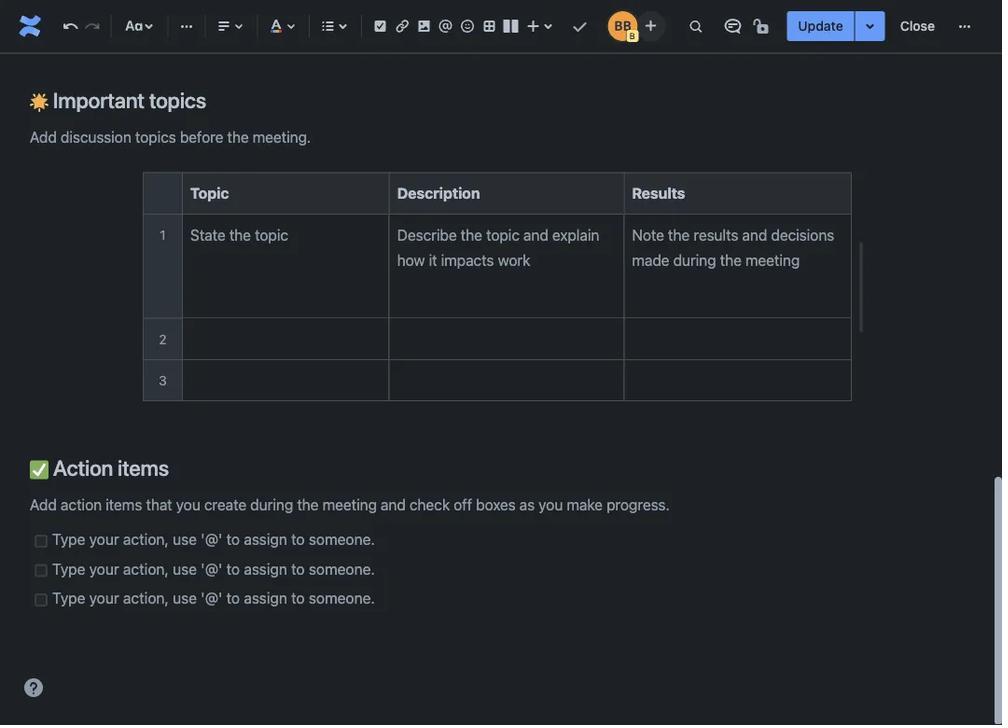 Task type: describe. For each thing, give the bounding box(es) containing it.
adjust update settings image
[[860, 15, 882, 37]]

close
[[901, 18, 936, 34]]

important
[[53, 88, 145, 113]]

bob builder image
[[608, 11, 638, 41]]

confluence image
[[15, 11, 45, 41]]

no restrictions image
[[752, 15, 774, 37]]

saved image
[[569, 15, 591, 37]]

results
[[632, 185, 686, 203]]

invite to edit image
[[640, 14, 662, 37]]

add image, video, or file image
[[413, 15, 435, 37]]

update
[[799, 18, 844, 34]]

table image
[[478, 15, 501, 37]]

mention image
[[435, 15, 457, 37]]

emoji image
[[457, 15, 479, 37]]

find and replace image
[[685, 15, 707, 37]]

important topics
[[49, 88, 206, 113]]

confluence image
[[15, 11, 45, 41]]

3
[[159, 373, 167, 389]]

help image
[[22, 677, 45, 699]]

1 2 3
[[159, 228, 167, 389]]

2
[[159, 332, 167, 347]]

comment icon image
[[722, 15, 744, 37]]

topics
[[149, 88, 206, 113]]



Task type: locate. For each thing, give the bounding box(es) containing it.
undo ⌘z image
[[59, 15, 82, 37]]

action items
[[49, 456, 169, 481]]

1
[[160, 228, 166, 243]]

close button
[[890, 11, 947, 41]]

update button
[[787, 11, 855, 41]]

layouts image
[[500, 15, 523, 37]]

redo ⌘⇧z image
[[81, 15, 104, 37]]

action item image
[[369, 15, 392, 37]]

Main content area, start typing to enter text. text field
[[30, 0, 965, 613]]

more image
[[954, 15, 977, 37]]

:star2: image
[[30, 94, 49, 112]]

align left image
[[213, 15, 235, 37]]

description
[[397, 185, 480, 203]]

text styles image
[[123, 15, 145, 37]]

action
[[53, 456, 113, 481]]

topic
[[190, 185, 229, 203]]

:star2: image
[[30, 94, 49, 112]]

lists image
[[317, 15, 339, 37]]

:white_check_mark: image
[[30, 461, 49, 480], [30, 461, 49, 480]]

more formatting image
[[176, 15, 198, 37]]

items
[[118, 456, 169, 481]]

link image
[[391, 15, 414, 37]]



Task type: vqa. For each thing, say whether or not it's contained in the screenshot.
content.
no



